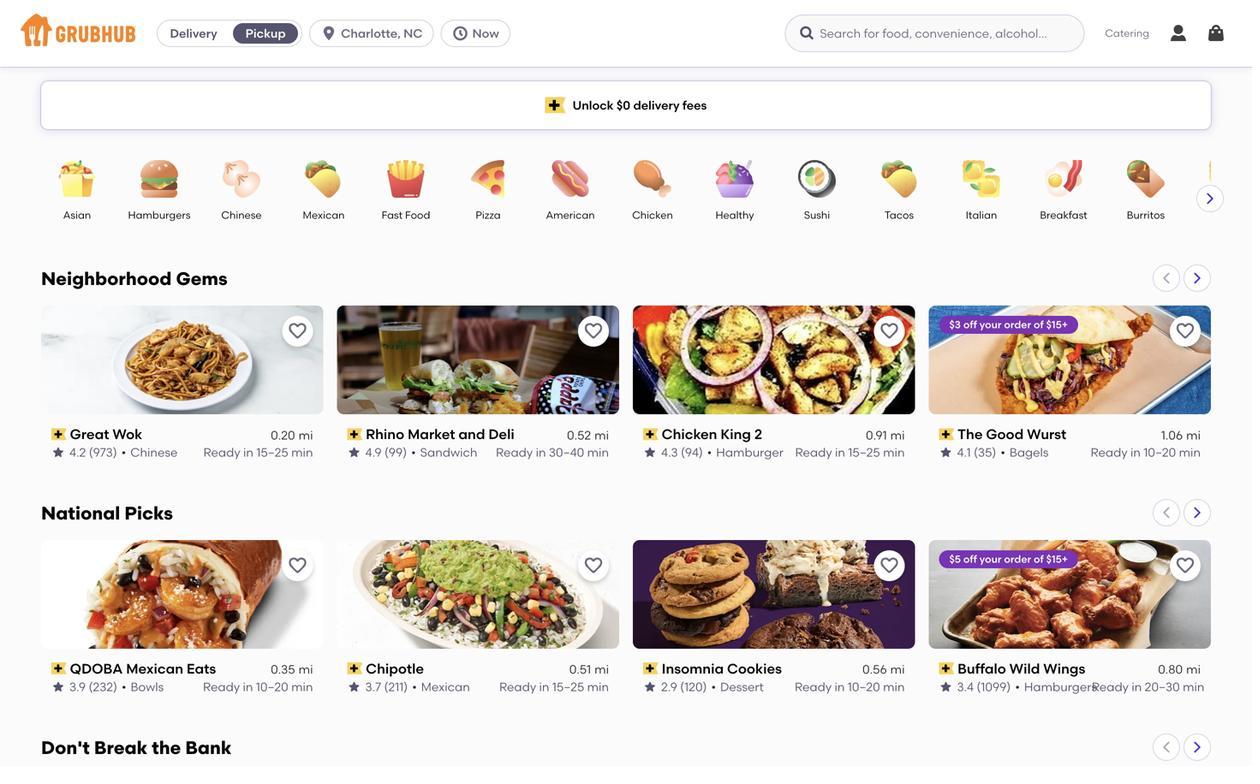 Task type: vqa. For each thing, say whether or not it's contained in the screenshot.


Task type: describe. For each thing, give the bounding box(es) containing it.
3.7
[[365, 680, 381, 695]]

neighborhood gems
[[41, 268, 228, 290]]

(232)
[[89, 680, 117, 695]]

mi for insomnia cookies
[[891, 663, 905, 677]]

ready for buffalo wild wings
[[1092, 680, 1129, 695]]

• hamburgers
[[1015, 680, 1097, 695]]

$0
[[617, 98, 631, 113]]

wok
[[113, 426, 142, 443]]

0.56
[[863, 663, 887, 677]]

1 horizontal spatial hamburgers
[[1024, 680, 1097, 695]]

(973)
[[89, 446, 117, 460]]

ready for the good wurst
[[1091, 446, 1128, 460]]

0 vertical spatial mexican
[[303, 209, 345, 221]]

caret right icon image for national picks
[[1191, 506, 1204, 520]]

save this restaurant button for insomnia cookies
[[874, 551, 905, 582]]

star icon image for buffalo wild wings
[[939, 681, 953, 694]]

star icon image for rhino market and deli
[[347, 446, 361, 460]]

4.3
[[661, 446, 678, 460]]

save this restaurant image for qdoba mexican eats
[[287, 556, 308, 576]]

save this restaurant image for great wok
[[287, 321, 308, 342]]

1 horizontal spatial ready in 10–20 min
[[795, 680, 905, 695]]

caret right icon image for don't break the bank
[[1191, 741, 1204, 755]]

(211)
[[384, 680, 408, 695]]

in for insomnia cookies
[[835, 680, 845, 695]]

mi for chipotle
[[595, 663, 609, 677]]

• for rhino market and deli
[[411, 446, 416, 460]]

buffalo
[[958, 661, 1006, 678]]

mi for chicken king 2
[[891, 428, 905, 443]]

rhino market and deli
[[366, 426, 515, 443]]

the
[[958, 426, 983, 443]]

deli
[[489, 426, 515, 443]]

healthy
[[716, 209, 754, 221]]

ready in 20–30 min
[[1092, 680, 1205, 695]]

bowls
[[131, 680, 164, 695]]

gems
[[176, 268, 228, 290]]

hamburger
[[716, 446, 784, 460]]

• sandwich
[[411, 446, 478, 460]]

1.06
[[1161, 428, 1183, 443]]

4.1
[[957, 446, 971, 460]]

20–30
[[1145, 680, 1180, 695]]

in for qdoba mexican eats
[[243, 680, 253, 695]]

your for picks
[[980, 553, 1002, 566]]

ready for qdoba mexican eats
[[203, 680, 240, 695]]

0 horizontal spatial chinese
[[130, 446, 178, 460]]

order for gems
[[1004, 319, 1032, 331]]

0.35 mi
[[271, 663, 313, 677]]

subscription pass image left 'qdoba'
[[51, 663, 67, 675]]

15–25 for king
[[848, 446, 880, 460]]

fast food image
[[376, 160, 436, 198]]

ready for chicken king 2
[[795, 446, 832, 460]]

ready in 30–40 min
[[496, 446, 609, 460]]

the good wurst
[[958, 426, 1067, 443]]

breakfast image
[[1034, 160, 1094, 198]]

healthy image
[[705, 160, 765, 198]]

min for chicken king 2
[[883, 446, 905, 460]]

$15+ for neighborhood gems
[[1047, 319, 1068, 331]]

4.2 (973)
[[69, 446, 117, 460]]

main navigation navigation
[[0, 0, 1252, 67]]

• chinese
[[121, 446, 178, 460]]

subscription pass image for the good wurst
[[939, 429, 954, 441]]

national picks
[[41, 503, 173, 525]]

caret left icon image for national picks
[[1160, 506, 1174, 520]]

save this restaurant image for chicken king 2
[[879, 321, 900, 342]]

min for the good wurst
[[1179, 446, 1201, 460]]

catering button
[[1093, 14, 1162, 53]]

min for qdoba mexican eats
[[291, 680, 313, 695]]

caret left icon image for don't break the bank
[[1160, 741, 1174, 755]]

(99)
[[385, 446, 407, 460]]

delivery
[[170, 26, 217, 41]]

italian image
[[952, 160, 1012, 198]]

0.51
[[569, 663, 591, 677]]

american
[[546, 209, 595, 221]]

(35)
[[974, 446, 997, 460]]

save this restaurant image for insomnia cookies
[[879, 556, 900, 576]]

• for the good wurst
[[1001, 446, 1006, 460]]

min for insomnia cookies
[[883, 680, 905, 695]]

unlock $0 delivery fees
[[573, 98, 707, 113]]

ready in 15–25 min for wok
[[203, 446, 313, 460]]

0.80
[[1158, 663, 1183, 677]]

• bagels
[[1001, 446, 1049, 460]]

fast
[[382, 209, 403, 221]]

chicken for chicken
[[632, 209, 673, 221]]

sushi image
[[787, 160, 847, 198]]

chicken for chicken king 2
[[662, 426, 717, 443]]

burritos image
[[1116, 160, 1176, 198]]

the good wurst logo image
[[929, 306, 1211, 415]]

qdoba mexican eats
[[70, 661, 216, 678]]

american image
[[541, 160, 601, 198]]

save this restaurant image for rhino market and deli
[[583, 321, 604, 342]]

buffalo wild wings logo image
[[929, 540, 1211, 649]]

2.9 (120)
[[661, 680, 707, 695]]

(94)
[[681, 446, 703, 460]]

• for insomnia cookies
[[711, 680, 716, 695]]

off for national picks
[[964, 553, 977, 566]]

great wok logo image
[[41, 306, 323, 415]]

chicken king 2 logo image
[[633, 306, 915, 415]]

don't break the bank
[[41, 737, 232, 759]]

4.2
[[69, 446, 86, 460]]

Search for food, convenience, alcohol... search field
[[785, 15, 1085, 52]]

$15+ for national picks
[[1047, 553, 1068, 566]]

• for chipotle
[[412, 680, 417, 695]]

3.7 (211)
[[365, 680, 408, 695]]

picks
[[125, 503, 173, 525]]

3.9
[[69, 680, 86, 695]]

sandwich
[[420, 446, 478, 460]]

star icon image for the good wurst
[[939, 446, 953, 460]]

asian
[[63, 209, 91, 221]]

dessert
[[720, 680, 764, 695]]

rhino
[[366, 426, 404, 443]]

subscription pass image for national picks
[[643, 663, 658, 675]]

unlock
[[573, 98, 614, 113]]

pizza
[[476, 209, 501, 221]]

off for neighborhood gems
[[964, 319, 977, 331]]

pickup button
[[230, 20, 302, 47]]

subscription pass image for neighborhood gems
[[643, 429, 658, 441]]

4.9 (99)
[[365, 446, 407, 460]]

italian
[[966, 209, 997, 221]]

0.51 mi
[[569, 663, 609, 677]]

grubhub plus flag logo image
[[545, 97, 566, 114]]

save this restaurant image
[[583, 556, 604, 576]]

now button
[[441, 20, 517, 47]]

eats
[[187, 661, 216, 678]]

0.52
[[567, 428, 591, 443]]

min for buffalo wild wings
[[1183, 680, 1205, 695]]

ready for rhino market and deli
[[496, 446, 533, 460]]

$5 off your order of $15+
[[950, 553, 1068, 566]]

4.1 (35)
[[957, 446, 997, 460]]

• mexican
[[412, 680, 470, 695]]

svg image inside charlotte, nc button
[[320, 25, 338, 42]]

star icon image for chicken king 2
[[643, 446, 657, 460]]

great wok
[[70, 426, 142, 443]]

good
[[986, 426, 1024, 443]]

insomnia cookies
[[662, 661, 782, 678]]



Task type: locate. For each thing, give the bounding box(es) containing it.
2 caret left icon image from the top
[[1160, 506, 1174, 520]]

0 vertical spatial hamburgers
[[128, 209, 191, 221]]

1 vertical spatial order
[[1004, 553, 1032, 566]]

of for national picks
[[1034, 553, 1044, 566]]

• for chicken king 2
[[707, 446, 712, 460]]

mi for great wok
[[299, 428, 313, 443]]

• down wok
[[121, 446, 126, 460]]

•
[[121, 446, 126, 460], [411, 446, 416, 460], [707, 446, 712, 460], [1001, 446, 1006, 460], [122, 680, 126, 695], [412, 680, 417, 695], [711, 680, 716, 695], [1015, 680, 1020, 695]]

mi for the good wurst
[[1187, 428, 1201, 443]]

min down 1.06 mi
[[1179, 446, 1201, 460]]

2 horizontal spatial ready in 15–25 min
[[795, 446, 905, 460]]

1 horizontal spatial mexican
[[303, 209, 345, 221]]

0 vertical spatial chicken
[[632, 209, 673, 221]]

1 your from the top
[[980, 319, 1002, 331]]

0.20 mi
[[271, 428, 313, 443]]

min down 0.35 mi
[[291, 680, 313, 695]]

mi right 0.80
[[1187, 663, 1201, 677]]

ready
[[203, 446, 240, 460], [496, 446, 533, 460], [795, 446, 832, 460], [1091, 446, 1128, 460], [203, 680, 240, 695], [499, 680, 536, 695], [795, 680, 832, 695], [1092, 680, 1129, 695]]

ready for chipotle
[[499, 680, 536, 695]]

fast food
[[382, 209, 430, 221]]

1 horizontal spatial 10–20
[[848, 680, 880, 695]]

caret left icon image for neighborhood gems
[[1160, 272, 1174, 285]]

10–20 for wurst
[[1144, 446, 1176, 460]]

caret left icon image down 1.06
[[1160, 506, 1174, 520]]

tacos
[[885, 209, 914, 221]]

burritos
[[1127, 209, 1165, 221]]

mi for rhino market and deli
[[595, 428, 609, 443]]

1 of from the top
[[1034, 319, 1044, 331]]

1 vertical spatial $15+
[[1047, 553, 1068, 566]]

0.80 mi
[[1158, 663, 1201, 677]]

0 vertical spatial your
[[980, 319, 1002, 331]]

min down the 0.52 mi
[[587, 446, 609, 460]]

2
[[755, 426, 762, 443]]

1 vertical spatial mexican
[[126, 661, 183, 678]]

mi right 0.52 on the left of the page
[[595, 428, 609, 443]]

fees
[[683, 98, 707, 113]]

ready right bagels
[[1091, 446, 1128, 460]]

chinese image
[[212, 160, 272, 198]]

1 $15+ from the top
[[1047, 319, 1068, 331]]

0 horizontal spatial svg image
[[320, 25, 338, 42]]

don't
[[41, 737, 90, 759]]

min for chipotle
[[587, 680, 609, 695]]

star icon image left 2.9
[[643, 681, 657, 694]]

1 vertical spatial chinese
[[130, 446, 178, 460]]

charlotte, nc
[[341, 26, 423, 41]]

star icon image left 4.1
[[939, 446, 953, 460]]

10–20
[[1144, 446, 1176, 460], [256, 680, 288, 695], [848, 680, 880, 695]]

off right $5
[[964, 553, 977, 566]]

of right $5
[[1034, 553, 1044, 566]]

15–25 for wok
[[256, 446, 288, 460]]

2 your from the top
[[980, 553, 1002, 566]]

10–20 down 1.06
[[1144, 446, 1176, 460]]

star icon image for great wok
[[51, 446, 65, 460]]

1 vertical spatial caret left icon image
[[1160, 506, 1174, 520]]

your for gems
[[980, 319, 1002, 331]]

chinese
[[221, 209, 262, 221], [130, 446, 178, 460]]

mexican image
[[294, 160, 354, 198]]

star icon image left the 4.3
[[643, 446, 657, 460]]

2 vertical spatial mexican
[[421, 680, 470, 695]]

subscription pass image left chipotle
[[347, 663, 363, 675]]

order
[[1004, 319, 1032, 331], [1004, 553, 1032, 566]]

insomnia cookies logo image
[[633, 540, 915, 649]]

food
[[405, 209, 430, 221]]

• right (94)
[[707, 446, 712, 460]]

0 vertical spatial off
[[964, 319, 977, 331]]

your right $3
[[980, 319, 1002, 331]]

breakfast
[[1040, 209, 1088, 221]]

chicken
[[632, 209, 673, 221], [662, 426, 717, 443]]

min down 0.80 mi
[[1183, 680, 1205, 695]]

1 order from the top
[[1004, 319, 1032, 331]]

ready in 15–25 min for king
[[795, 446, 905, 460]]

1 horizontal spatial ready in 15–25 min
[[499, 680, 609, 695]]

subscription pass image left rhino at the bottom of page
[[347, 429, 363, 441]]

1 vertical spatial your
[[980, 553, 1002, 566]]

1 horizontal spatial 15–25
[[552, 680, 584, 695]]

3.4 (1099)
[[957, 680, 1011, 695]]

subscription pass image left buffalo at the bottom
[[939, 663, 954, 675]]

chipotle
[[366, 661, 424, 678]]

save this restaurant button for great wok
[[282, 316, 313, 347]]

off right $3
[[964, 319, 977, 331]]

• right the (99)
[[411, 446, 416, 460]]

order right $3
[[1004, 319, 1032, 331]]

wurst
[[1027, 426, 1067, 443]]

save this restaurant button for qdoba mexican eats
[[282, 551, 313, 582]]

mi right 0.56
[[891, 663, 905, 677]]

mi for qdoba mexican eats
[[299, 663, 313, 677]]

star icon image left 4.9
[[347, 446, 361, 460]]

tacos image
[[870, 160, 929, 198]]

1 vertical spatial of
[[1034, 553, 1044, 566]]

2 horizontal spatial ready in 10–20 min
[[1091, 446, 1201, 460]]

hamburgers down wings
[[1024, 680, 1097, 695]]

ready right • chinese
[[203, 446, 240, 460]]

mi for buffalo wild wings
[[1187, 663, 1201, 677]]

off
[[964, 319, 977, 331], [964, 553, 977, 566]]

ready down eats
[[203, 680, 240, 695]]

mi right 1.06
[[1187, 428, 1201, 443]]

svg image left charlotte,
[[320, 25, 338, 42]]

0 horizontal spatial ready in 10–20 min
[[203, 680, 313, 695]]

1.06 mi
[[1161, 428, 1201, 443]]

15–25 down 0.20
[[256, 446, 288, 460]]

bagels
[[1010, 446, 1049, 460]]

order for picks
[[1004, 553, 1032, 566]]

min for great wok
[[291, 446, 313, 460]]

in for great wok
[[243, 446, 254, 460]]

caret left icon image
[[1160, 272, 1174, 285], [1160, 506, 1174, 520], [1160, 741, 1174, 755]]

mi right 0.35
[[299, 663, 313, 677]]

mi right 0.51 in the left bottom of the page
[[595, 663, 609, 677]]

$5
[[950, 553, 961, 566]]

ready down deli
[[496, 446, 533, 460]]

1 horizontal spatial svg image
[[1168, 23, 1189, 44]]

mi right 0.91
[[891, 428, 905, 443]]

(120)
[[680, 680, 707, 695]]

market
[[408, 426, 455, 443]]

1 caret left icon image from the top
[[1160, 272, 1174, 285]]

hamburgers
[[128, 209, 191, 221], [1024, 680, 1097, 695]]

save this restaurant image
[[287, 321, 308, 342], [583, 321, 604, 342], [879, 321, 900, 342], [1175, 321, 1196, 342], [287, 556, 308, 576], [879, 556, 900, 576], [1175, 556, 1196, 576]]

mexican for qdoba mexican eats
[[126, 661, 183, 678]]

3.4
[[957, 680, 974, 695]]

min down 0.51 mi
[[587, 680, 609, 695]]

ready in 10–20 min for eats
[[203, 680, 313, 695]]

ready right dessert
[[795, 680, 832, 695]]

2.9
[[661, 680, 677, 695]]

0.91
[[866, 428, 887, 443]]

order right $5
[[1004, 553, 1032, 566]]

in for chicken king 2
[[835, 446, 846, 460]]

10–20 down 0.56
[[848, 680, 880, 695]]

king
[[721, 426, 751, 443]]

of for neighborhood gems
[[1034, 319, 1044, 331]]

0 vertical spatial $15+
[[1047, 319, 1068, 331]]

1 horizontal spatial chinese
[[221, 209, 262, 221]]

charlotte,
[[341, 26, 401, 41]]

ready for great wok
[[203, 446, 240, 460]]

star icon image for qdoba mexican eats
[[51, 681, 65, 694]]

star icon image left 3.9
[[51, 681, 65, 694]]

catering
[[1105, 27, 1150, 39]]

0 horizontal spatial svg image
[[452, 25, 469, 42]]

1 vertical spatial off
[[964, 553, 977, 566]]

ready right hamburger
[[795, 446, 832, 460]]

subscription pass image for great wok
[[51, 429, 67, 441]]

nc
[[404, 26, 423, 41]]

• for great wok
[[121, 446, 126, 460]]

10–20 down 0.35
[[256, 680, 288, 695]]

(1099)
[[977, 680, 1011, 695]]

wild
[[1010, 661, 1040, 678]]

mexican down mexican image
[[303, 209, 345, 221]]

break
[[94, 737, 148, 759]]

min for rhino market and deli
[[587, 446, 609, 460]]

qdoba mexican eats logo image
[[41, 540, 323, 649]]

0 vertical spatial chinese
[[221, 209, 262, 221]]

min down 0.20 mi at the bottom of the page
[[291, 446, 313, 460]]

mexican right (211)
[[421, 680, 470, 695]]

subscription pass image
[[643, 429, 658, 441], [51, 663, 67, 675], [643, 663, 658, 675]]

svg image
[[1206, 23, 1227, 44], [452, 25, 469, 42], [799, 25, 816, 42]]

4.3 (94)
[[661, 446, 703, 460]]

chinese down wok
[[130, 446, 178, 460]]

0.52 mi
[[567, 428, 609, 443]]

sushi
[[804, 209, 830, 221]]

• right (232)
[[122, 680, 126, 695]]

star icon image left the 3.7
[[347, 681, 361, 694]]

ready in 10–20 min for wurst
[[1091, 446, 1201, 460]]

ready right '• mexican'
[[499, 680, 536, 695]]

charlotte, nc button
[[309, 20, 441, 47]]

chicken up (94)
[[662, 426, 717, 443]]

of
[[1034, 319, 1044, 331], [1034, 553, 1044, 566]]

the
[[152, 737, 181, 759]]

ready in 15–25 min down 0.91
[[795, 446, 905, 460]]

15–25
[[256, 446, 288, 460], [848, 446, 880, 460], [552, 680, 584, 695]]

15–25 down 0.51 in the left bottom of the page
[[552, 680, 584, 695]]

• right (211)
[[412, 680, 417, 695]]

• down buffalo wild wings
[[1015, 680, 1020, 695]]

caret right icon image
[[1204, 192, 1217, 206], [1191, 272, 1204, 285], [1191, 506, 1204, 520], [1191, 741, 1204, 755]]

• hamburger
[[707, 446, 784, 460]]

ready in 10–20 min
[[1091, 446, 1201, 460], [203, 680, 313, 695], [795, 680, 905, 695]]

bank
[[185, 737, 232, 759]]

pizza image
[[458, 160, 518, 198]]

0 horizontal spatial hamburgers
[[128, 209, 191, 221]]

now
[[472, 26, 499, 41]]

15–25 down 0.91
[[848, 446, 880, 460]]

subscription pass image left insomnia
[[643, 663, 658, 675]]

• down 'insomnia cookies'
[[711, 680, 716, 695]]

1 horizontal spatial svg image
[[799, 25, 816, 42]]

of right $3
[[1034, 319, 1044, 331]]

0 horizontal spatial 15–25
[[256, 446, 288, 460]]

0.56 mi
[[863, 663, 905, 677]]

• dessert
[[711, 680, 764, 695]]

caret left icon image down "20–30"
[[1160, 741, 1174, 755]]

0 vertical spatial order
[[1004, 319, 1032, 331]]

ready in 10–20 min down 1.06
[[1091, 446, 1201, 460]]

0 vertical spatial caret left icon image
[[1160, 272, 1174, 285]]

2 horizontal spatial svg image
[[1206, 23, 1227, 44]]

mi right 0.20
[[299, 428, 313, 443]]

0 horizontal spatial ready in 15–25 min
[[203, 446, 313, 460]]

subscription pass image for rhino market and deli
[[347, 429, 363, 441]]

$3 off your order of $15+
[[950, 319, 1068, 331]]

2 $15+ from the top
[[1047, 553, 1068, 566]]

cookies
[[727, 661, 782, 678]]

2 horizontal spatial mexican
[[421, 680, 470, 695]]

save this restaurant button for chipotle
[[578, 551, 609, 582]]

save this restaurant button for rhino market and deli
[[578, 316, 609, 347]]

min
[[291, 446, 313, 460], [587, 446, 609, 460], [883, 446, 905, 460], [1179, 446, 1201, 460], [291, 680, 313, 695], [587, 680, 609, 695], [883, 680, 905, 695], [1183, 680, 1205, 695]]

10–20 for eats
[[256, 680, 288, 695]]

ready in 10–20 min down 0.56
[[795, 680, 905, 695]]

0 horizontal spatial 10–20
[[256, 680, 288, 695]]

subscription pass image for buffalo wild wings
[[939, 663, 954, 675]]

asian image
[[47, 160, 107, 198]]

rhino market and deli logo image
[[337, 306, 619, 415]]

ready for insomnia cookies
[[795, 680, 832, 695]]

caret right icon image for neighborhood gems
[[1191, 272, 1204, 285]]

ready in 15–25 min down 0.51 in the left bottom of the page
[[499, 680, 609, 695]]

subscription pass image for chipotle
[[347, 663, 363, 675]]

$15+
[[1047, 319, 1068, 331], [1047, 553, 1068, 566]]

star icon image
[[51, 446, 65, 460], [347, 446, 361, 460], [643, 446, 657, 460], [939, 446, 953, 460], [51, 681, 65, 694], [347, 681, 361, 694], [643, 681, 657, 694], [939, 681, 953, 694]]

0.20
[[271, 428, 295, 443]]

2 vertical spatial caret left icon image
[[1160, 741, 1174, 755]]

min down "0.56 mi"
[[883, 680, 905, 695]]

svg image
[[1168, 23, 1189, 44], [320, 25, 338, 42]]

2 of from the top
[[1034, 553, 1044, 566]]

ready left "20–30"
[[1092, 680, 1129, 695]]

national
[[41, 503, 120, 525]]

star icon image left 4.2
[[51, 446, 65, 460]]

in for the good wurst
[[1131, 446, 1141, 460]]

star icon image for insomnia cookies
[[643, 681, 657, 694]]

ready in 15–25 min
[[203, 446, 313, 460], [795, 446, 905, 460], [499, 680, 609, 695]]

1 vertical spatial hamburgers
[[1024, 680, 1097, 695]]

in for rhino market and deli
[[536, 446, 546, 460]]

0 vertical spatial of
[[1034, 319, 1044, 331]]

1 vertical spatial chicken
[[662, 426, 717, 443]]

great
[[70, 426, 109, 443]]

0.35
[[271, 663, 295, 677]]

ready in 15–25 min down 0.20
[[203, 446, 313, 460]]

• right (35)
[[1001, 446, 1006, 460]]

2 off from the top
[[964, 553, 977, 566]]

star icon image for chipotle
[[347, 681, 361, 694]]

• for qdoba mexican eats
[[122, 680, 126, 695]]

caret left icon image down the 'burritos'
[[1160, 272, 1174, 285]]

min down the 0.91 mi
[[883, 446, 905, 460]]

3 caret left icon image from the top
[[1160, 741, 1174, 755]]

subscription pass image
[[51, 429, 67, 441], [347, 429, 363, 441], [939, 429, 954, 441], [347, 663, 363, 675], [939, 663, 954, 675]]

neighborhood
[[41, 268, 172, 290]]

your
[[980, 319, 1002, 331], [980, 553, 1002, 566]]

in for buffalo wild wings
[[1132, 680, 1142, 695]]

ready in 10–20 min down 0.35
[[203, 680, 313, 695]]

save this restaurant button for chicken king 2
[[874, 316, 905, 347]]

chinese down chinese image
[[221, 209, 262, 221]]

1 off from the top
[[964, 319, 977, 331]]

in
[[243, 446, 254, 460], [536, 446, 546, 460], [835, 446, 846, 460], [1131, 446, 1141, 460], [243, 680, 253, 695], [539, 680, 550, 695], [835, 680, 845, 695], [1132, 680, 1142, 695]]

0 horizontal spatial mexican
[[126, 661, 183, 678]]

2 horizontal spatial 15–25
[[848, 446, 880, 460]]

chicken image
[[623, 160, 683, 198]]

chicken king 2
[[662, 426, 762, 443]]

2 horizontal spatial 10–20
[[1144, 446, 1176, 460]]

chipotle logo image
[[337, 540, 619, 649]]

subscription pass image left chicken king 2
[[643, 429, 658, 441]]

subscription pass image left great in the bottom left of the page
[[51, 429, 67, 441]]

• for buffalo wild wings
[[1015, 680, 1020, 695]]

your right $5
[[980, 553, 1002, 566]]

in for chipotle
[[539, 680, 550, 695]]

delivery
[[633, 98, 680, 113]]

svg image right the "catering" button
[[1168, 23, 1189, 44]]

mexican for • mexican
[[421, 680, 470, 695]]

svg image inside now button
[[452, 25, 469, 42]]

hamburgers down hamburgers image
[[128, 209, 191, 221]]

star icon image left 3.4
[[939, 681, 953, 694]]

chicken down chicken image
[[632, 209, 673, 221]]

hamburgers image
[[129, 160, 189, 198]]

subscription pass image left the
[[939, 429, 954, 441]]

mexican up bowls
[[126, 661, 183, 678]]

pickup
[[246, 26, 286, 41]]

2 order from the top
[[1004, 553, 1032, 566]]



